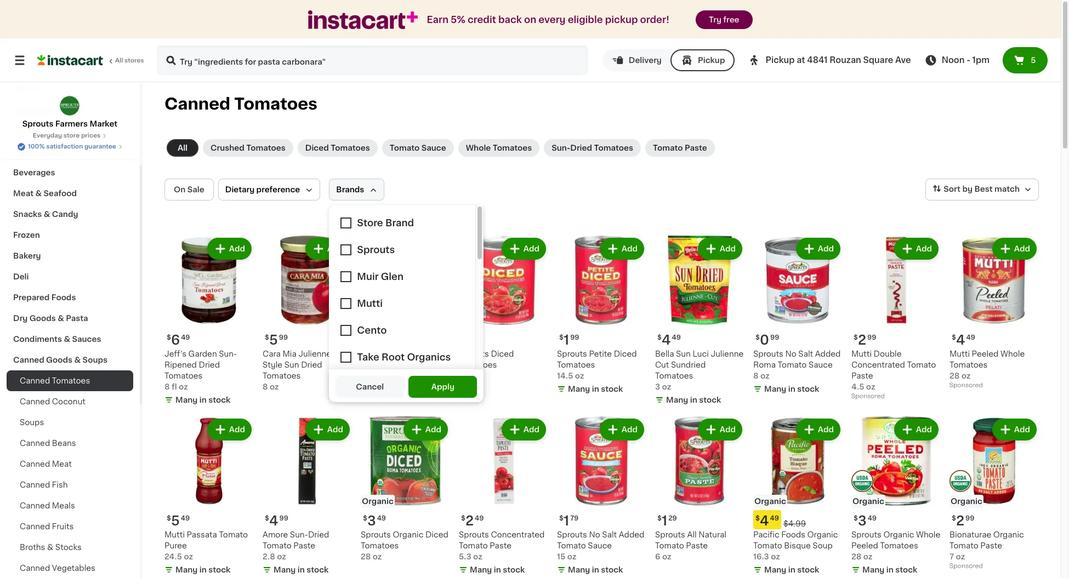 Task type: vqa. For each thing, say whether or not it's contained in the screenshot.
13's Salad
no



Task type: locate. For each thing, give the bounding box(es) containing it.
mutti
[[852, 351, 872, 358], [950, 351, 970, 358], [165, 532, 185, 539]]

2 vertical spatial whole
[[917, 532, 941, 539]]

mutti inside mutti passata tomato puree 24.5 oz
[[165, 532, 185, 539]]

14.5 inside sprouts diced tomatoes no salt added 14.5 oz
[[361, 383, 377, 391]]

product group
[[165, 236, 254, 408], [263, 236, 352, 393], [459, 236, 549, 382], [557, 236, 647, 397], [656, 236, 745, 408], [754, 236, 843, 397], [852, 236, 941, 403], [950, 236, 1040, 392], [165, 417, 254, 579], [263, 417, 352, 578], [361, 417, 450, 563], [459, 417, 549, 578], [557, 417, 647, 578], [656, 417, 745, 563], [754, 417, 843, 578], [852, 417, 941, 578], [950, 417, 1040, 573]]

1 vertical spatial whole
[[1001, 351, 1025, 358]]

many in stock down mutti passata tomato puree 24.5 oz
[[176, 567, 231, 574]]

1 horizontal spatial mutti
[[852, 351, 872, 358]]

0 horizontal spatial 5
[[171, 515, 180, 528]]

4 for amore sun-dried tomato paste
[[269, 515, 278, 528]]

1 horizontal spatial sauce
[[588, 543, 612, 550]]

0 horizontal spatial soups
[[20, 419, 44, 427]]

0 vertical spatial sun
[[676, 351, 691, 358]]

4 up amore
[[269, 515, 278, 528]]

in for $ 5 49
[[200, 567, 207, 574]]

2 for bionaturae organic tomato paste
[[957, 515, 965, 528]]

99 for mutti double concentrated tomato paste
[[868, 335, 877, 341]]

5 button
[[1003, 47, 1048, 74]]

stock
[[601, 386, 623, 393], [798, 386, 820, 393], [209, 397, 231, 404], [699, 397, 722, 404], [209, 567, 231, 574], [307, 567, 329, 574], [503, 567, 525, 574], [601, 567, 623, 574], [798, 567, 820, 574], [896, 567, 918, 574]]

28 inside mutti peeled whole tomatoes 28 oz
[[950, 372, 960, 380]]

no
[[786, 351, 797, 358], [401, 361, 412, 369], [589, 532, 601, 539]]

$ 1 99 up sprouts petite diced tomatoes 14.5 oz
[[560, 334, 580, 347]]

brands inside dropdown button
[[336, 186, 364, 194]]

$ 4 49 inside $4.49 original price: $4.99 element
[[756, 515, 779, 528]]

0 vertical spatial salt
[[799, 351, 814, 358]]

added inside sprouts no salt added roma tomato sauce 8 oz
[[816, 351, 841, 358]]

0 horizontal spatial julienne
[[299, 351, 331, 358]]

diced tomatoes
[[305, 144, 370, 152]]

3 down cut
[[656, 383, 661, 391]]

all inside all link
[[178, 144, 188, 152]]

1 vertical spatial sauce
[[809, 361, 833, 369]]

$ up sprouts petite diced tomatoes 14.5 oz
[[560, 335, 564, 341]]

whole tomatoes link
[[458, 139, 540, 157]]

canned up all link
[[165, 96, 230, 112]]

2 vertical spatial added
[[619, 532, 645, 539]]

2 $ 1 99 from the left
[[560, 334, 580, 347]]

dairy & eggs link
[[7, 142, 133, 162]]

1 horizontal spatial salt
[[602, 532, 617, 539]]

28 inside the 'sprouts organic diced tomatoes 28 oz'
[[361, 553, 371, 561]]

$ 4 49 for mutti peeled whole tomatoes
[[952, 334, 976, 347]]

sun up sundried
[[676, 351, 691, 358]]

pickup
[[766, 56, 795, 64], [698, 57, 725, 64]]

product group containing 0
[[754, 236, 843, 397]]

$ up mutti peeled whole tomatoes 28 oz
[[952, 335, 957, 341]]

meat up snacks at top left
[[13, 190, 33, 197]]

dried inside cara mia julienne style sun dried tomatoes 8 oz
[[301, 361, 322, 369]]

0 vertical spatial soups
[[83, 357, 108, 364]]

tomato sauce
[[390, 144, 446, 152]]

1 horizontal spatial $ 3 49
[[854, 515, 877, 528]]

paste inside the bionaturae organic tomato paste 7 oz
[[981, 543, 1003, 550]]

99 right 0
[[771, 335, 780, 341]]

0 vertical spatial sauce
[[422, 144, 446, 152]]

1 vertical spatial foods
[[782, 532, 806, 539]]

tomatoes
[[234, 96, 318, 112], [246, 144, 286, 152], [331, 144, 370, 152], [493, 144, 532, 152], [594, 144, 634, 152], [361, 361, 399, 369], [459, 361, 497, 369], [557, 361, 595, 369], [950, 361, 988, 369], [165, 372, 203, 380], [263, 372, 301, 380], [656, 372, 694, 380], [52, 377, 90, 385], [361, 543, 399, 550], [881, 543, 919, 550]]

sprouts for sprouts brands
[[13, 106, 44, 114]]

49
[[181, 335, 190, 341], [475, 335, 484, 341], [672, 335, 681, 341], [967, 335, 976, 341], [181, 516, 190, 522], [377, 516, 386, 522], [475, 516, 484, 522], [770, 516, 779, 522], [868, 516, 877, 522]]

natural
[[699, 532, 727, 539]]

1 horizontal spatial item badge image
[[950, 470, 972, 492]]

item badge image
[[852, 470, 874, 492], [950, 470, 972, 492]]

None search field
[[157, 45, 588, 76]]

canned meals
[[20, 502, 75, 510]]

2 horizontal spatial sauce
[[809, 361, 833, 369]]

added for 0
[[816, 351, 841, 358]]

1 horizontal spatial whole
[[917, 532, 941, 539]]

many in stock down jeff's garden sun- ripened dried tomatoes 8 fl oz
[[176, 397, 231, 404]]

product group containing add
[[459, 236, 549, 382]]

6 down $ 1 29
[[656, 553, 661, 561]]

1 horizontal spatial no
[[589, 532, 601, 539]]

julienne right mia on the left of the page
[[299, 351, 331, 358]]

everyday store prices link
[[33, 132, 107, 140]]

49 up jeff's
[[181, 335, 190, 341]]

sprouts
[[13, 106, 44, 114], [22, 120, 53, 128], [361, 351, 391, 358], [459, 351, 489, 358], [557, 351, 587, 358], [754, 351, 784, 358], [361, 532, 391, 539], [459, 532, 489, 539], [557, 532, 587, 539], [656, 532, 686, 539], [852, 532, 882, 539]]

paste inside amore sun-dried tomato paste 2.8 oz
[[294, 543, 315, 550]]

2 horizontal spatial mutti
[[950, 351, 970, 358]]

pickup inside popup button
[[766, 56, 795, 64]]

double
[[874, 351, 902, 358]]

0 horizontal spatial $ 4 49
[[658, 334, 681, 347]]

add for amore sun-dried tomato paste
[[327, 426, 343, 434]]

sun down mia on the left of the page
[[285, 361, 299, 369]]

1 vertical spatial no
[[401, 361, 412, 369]]

0 vertical spatial sponsored badge image
[[950, 383, 983, 389]]

goods inside the canned goods & soups link
[[46, 357, 72, 364]]

$ 2 99 up double
[[854, 334, 877, 347]]

many in stock down the sprouts concentrated tomato paste 5.3 oz
[[470, 567, 525, 574]]

$ up puree
[[167, 516, 171, 522]]

paste inside sprouts all natural tomato paste 6 oz
[[686, 543, 708, 550]]

0 horizontal spatial whole
[[466, 144, 491, 152]]

stock for $ 3 49
[[896, 567, 918, 574]]

2 vertical spatial 5
[[171, 515, 180, 528]]

peeled
[[972, 351, 999, 358], [852, 543, 879, 550]]

add button for sprouts petite diced tomatoes
[[601, 239, 643, 259]]

0 vertical spatial canned tomatoes
[[165, 96, 318, 112]]

every
[[539, 15, 566, 24]]

beverages link
[[7, 162, 133, 183]]

1 horizontal spatial concentrated
[[852, 361, 906, 369]]

amore sun-dried tomato paste 2.8 oz
[[263, 532, 329, 561]]

$ inside $ 5 99
[[265, 335, 269, 341]]

1 for sprouts petite diced tomatoes
[[564, 334, 569, 347]]

pacific
[[754, 532, 780, 539]]

sprouts for sprouts diced tomatoes no salt added 14.5 oz
[[361, 351, 391, 358]]

oz inside sprouts no salt added tomato sauce 15 oz
[[568, 553, 577, 561]]

all up on
[[178, 144, 188, 152]]

at
[[797, 56, 806, 64]]

1 vertical spatial sponsored badge image
[[852, 394, 885, 400]]

stock for $ 2 49
[[503, 567, 525, 574]]

goods inside dry goods & pasta link
[[29, 315, 56, 323]]

add button for cara mia julienne style sun dried tomatoes
[[307, 239, 349, 259]]

1 item badge image from the left
[[852, 470, 874, 492]]

oz inside cara mia julienne style sun dried tomatoes 8 oz
[[270, 383, 279, 391]]

brands up "sprouts farmers market" on the left top
[[46, 106, 74, 114]]

$ left the 79
[[560, 516, 564, 522]]

$ up the 'sprouts organic diced tomatoes 28 oz'
[[363, 516, 367, 522]]

1 vertical spatial 14.5
[[361, 383, 377, 391]]

sundried
[[671, 361, 706, 369]]

1 julienne from the left
[[299, 351, 331, 358]]

1 horizontal spatial 8
[[263, 383, 268, 391]]

2 up bionaturae
[[957, 515, 965, 528]]

$ up 5.3
[[461, 516, 466, 522]]

2 $ 3 49 from the left
[[854, 515, 877, 528]]

stock down sprouts no salt added roma tomato sauce 8 oz
[[798, 386, 820, 393]]

sprouts for sprouts petite diced tomatoes 14.5 oz
[[557, 351, 587, 358]]

canned vegetables link
[[7, 558, 133, 579]]

3 up the 'sprouts organic diced tomatoes 28 oz'
[[367, 515, 376, 528]]

oz inside the sprouts concentrated tomato paste 5.3 oz
[[473, 553, 483, 561]]

canned tomatoes up canned coconut
[[20, 377, 90, 385]]

julienne
[[299, 351, 331, 358], [711, 351, 744, 358]]

stock for $ 4 99
[[307, 567, 329, 574]]

in down jeff's garden sun- ripened dried tomatoes 8 fl oz
[[200, 397, 207, 404]]

canned left coconut
[[20, 398, 50, 406]]

in for $ 4 49
[[690, 397, 698, 404]]

julienne inside bella sun luci julienne cut sundried tomatoes 3 oz
[[711, 351, 744, 358]]

100% satisfaction guarantee button
[[17, 140, 123, 151]]

0 horizontal spatial $ 3 49
[[363, 515, 386, 528]]

0 vertical spatial 5
[[1031, 57, 1036, 64]]

many down sprouts organic whole peeled tomatoes 28 oz
[[863, 567, 885, 574]]

tomato
[[390, 144, 420, 152], [653, 144, 683, 152], [778, 361, 807, 369], [908, 361, 937, 369], [219, 532, 248, 539], [263, 543, 292, 550], [459, 543, 488, 550], [557, 543, 586, 550], [656, 543, 684, 550], [754, 543, 783, 550], [950, 543, 979, 550]]

in down sprouts petite diced tomatoes 14.5 oz
[[592, 386, 599, 393]]

1 horizontal spatial 2
[[858, 334, 867, 347]]

in down sprouts no salt added tomato sauce 15 oz
[[592, 567, 599, 574]]

$ for mutti peeled whole tomatoes
[[952, 335, 957, 341]]

28 inside sprouts organic whole peeled tomatoes 28 oz
[[852, 553, 862, 561]]

$
[[167, 335, 171, 341], [265, 335, 269, 341], [363, 335, 367, 341], [560, 335, 564, 341], [658, 335, 662, 341], [756, 335, 760, 341], [854, 335, 858, 341], [952, 335, 957, 341], [167, 516, 171, 522], [265, 516, 269, 522], [363, 516, 367, 522], [461, 516, 466, 522], [560, 516, 564, 522], [658, 516, 662, 522], [756, 516, 760, 522], [854, 516, 858, 522], [952, 516, 957, 522]]

no inside sprouts no salt added tomato sauce 15 oz
[[589, 532, 601, 539]]

49 up sprouts diced tomatoes 794 g in the left of the page
[[475, 335, 484, 341]]

seafood
[[44, 190, 77, 197]]

0 vertical spatial foods
[[51, 294, 76, 302]]

49 inside $ 6 49
[[181, 335, 190, 341]]

many in stock for $ 4 49
[[666, 397, 722, 404]]

2 horizontal spatial 5
[[1031, 57, 1036, 64]]

all left stores
[[115, 58, 123, 64]]

farmers
[[55, 120, 88, 128]]

2 vertical spatial sun-
[[290, 532, 308, 539]]

add button for sprouts organic diced tomatoes
[[405, 420, 447, 440]]

$ inside $ 4 99
[[265, 516, 269, 522]]

all inside all stores "link"
[[115, 58, 123, 64]]

Best match Sort by field
[[926, 179, 1040, 201]]

0 horizontal spatial concentrated
[[491, 532, 545, 539]]

2 up 5.3
[[466, 515, 474, 528]]

many down 24.5
[[176, 567, 198, 574]]

ripened
[[165, 361, 197, 369]]

0 horizontal spatial 8
[[165, 383, 170, 391]]

canned tomatoes
[[165, 96, 318, 112], [20, 377, 90, 385]]

2 vertical spatial sauce
[[588, 543, 612, 550]]

79
[[571, 516, 579, 522]]

foods
[[51, 294, 76, 302], [782, 532, 806, 539]]

many down sundried
[[666, 397, 689, 404]]

$ up sprouts diced tomatoes no salt added 14.5 oz
[[363, 335, 367, 341]]

1 left the 79
[[564, 515, 569, 528]]

concentrated inside mutti double concentrated tomato paste 4.5 oz
[[852, 361, 906, 369]]

many down sprouts petite diced tomatoes 14.5 oz
[[568, 386, 590, 393]]

many in stock for $ 4 99
[[274, 567, 329, 574]]

organic inside the bionaturae organic tomato paste 7 oz
[[994, 532, 1025, 539]]

crushed tomatoes
[[211, 144, 286, 152]]

in down bella sun luci julienne cut sundried tomatoes 3 oz
[[690, 397, 698, 404]]

sprouts all natural tomato paste 6 oz
[[656, 532, 727, 561]]

1 vertical spatial sun
[[285, 361, 299, 369]]

99 inside $ 0 99
[[771, 335, 780, 341]]

stock down sprouts no salt added tomato sauce 15 oz
[[601, 567, 623, 574]]

in for $ 4 99
[[298, 567, 305, 574]]

sprouts inside sprouts organic whole peeled tomatoes 28 oz
[[852, 532, 882, 539]]

8 for cara mia julienne style sun dried tomatoes 8 oz
[[263, 383, 268, 391]]

tomato sauce link
[[382, 139, 454, 157]]

1 vertical spatial peeled
[[852, 543, 879, 550]]

whole inside sprouts organic whole peeled tomatoes 28 oz
[[917, 532, 941, 539]]

3 up sprouts organic whole peeled tomatoes 28 oz
[[858, 515, 867, 528]]

add button for sprouts all natural tomato paste
[[699, 420, 742, 440]]

preference
[[256, 186, 300, 194]]

canned for canned meat link
[[20, 461, 50, 468]]

$ 2 99 for mutti
[[854, 334, 877, 347]]

1 vertical spatial $ 2 99
[[952, 515, 975, 528]]

0 vertical spatial brands
[[46, 106, 74, 114]]

49 up the 'sprouts organic diced tomatoes 28 oz'
[[377, 516, 386, 522]]

diced
[[305, 144, 329, 152], [393, 351, 416, 358], [491, 351, 514, 358], [614, 351, 637, 358], [426, 532, 449, 539]]

2 horizontal spatial all
[[688, 532, 697, 539]]

coconut
[[52, 398, 86, 406]]

on
[[174, 186, 186, 194]]

many
[[568, 386, 590, 393], [765, 386, 787, 393], [176, 397, 198, 404], [666, 397, 689, 404], [176, 567, 198, 574], [274, 567, 296, 574], [470, 567, 492, 574], [568, 567, 590, 574], [765, 567, 787, 574], [863, 567, 885, 574]]

many down 2.8 on the left
[[274, 567, 296, 574]]

$ up jeff's
[[167, 335, 171, 341]]

2 for sprouts concentrated tomato paste
[[466, 515, 474, 528]]

99 up sprouts diced tomatoes no salt added 14.5 oz
[[374, 335, 383, 341]]

1 vertical spatial brands
[[336, 186, 364, 194]]

instacart logo image
[[37, 54, 103, 67]]

prepared
[[13, 294, 50, 302]]

in
[[592, 386, 599, 393], [789, 386, 796, 393], [200, 397, 207, 404], [690, 397, 698, 404], [200, 567, 207, 574], [298, 567, 305, 574], [494, 567, 501, 574], [592, 567, 599, 574], [789, 567, 796, 574], [887, 567, 894, 574]]

many for $ 4 99
[[274, 567, 296, 574]]

canned tomatoes link
[[7, 371, 133, 392]]

1 horizontal spatial 14.5
[[557, 372, 573, 380]]

sprouts for sprouts organic whole peeled tomatoes 28 oz
[[852, 532, 882, 539]]

1pm
[[973, 56, 990, 64]]

0 horizontal spatial 3
[[367, 515, 376, 528]]

& up canned tomatoes link
[[74, 357, 81, 364]]

1 up sprouts petite diced tomatoes 14.5 oz
[[564, 334, 569, 347]]

1 for sprouts no salt added tomato sauce
[[564, 515, 569, 528]]

sprouts inside sprouts no salt added roma tomato sauce 8 oz
[[754, 351, 784, 358]]

pickup inside button
[[698, 57, 725, 64]]

0 horizontal spatial $ 2 99
[[854, 334, 877, 347]]

square
[[864, 56, 894, 64]]

sprouts inside the 'sprouts organic diced tomatoes 28 oz'
[[361, 532, 391, 539]]

goods for dry
[[29, 315, 56, 323]]

canned for the canned goods & soups link at the left bottom of page
[[13, 357, 44, 364]]

foods inside the pacific foods organic tomato bisque soup 16.3 oz
[[782, 532, 806, 539]]

$ up amore
[[265, 516, 269, 522]]

stock down sprouts petite diced tomatoes 14.5 oz
[[601, 386, 623, 393]]

whole inside whole tomatoes link
[[466, 144, 491, 152]]

oz inside mutti passata tomato puree 24.5 oz
[[184, 553, 193, 561]]

$ up pacific
[[756, 516, 760, 522]]

5 up cara
[[269, 334, 278, 347]]

0 horizontal spatial 2
[[466, 515, 474, 528]]

add for sprouts petite diced tomatoes
[[622, 245, 638, 253]]

in down mutti passata tomato puree 24.5 oz
[[200, 567, 207, 574]]

0 horizontal spatial $ 1 99
[[363, 334, 383, 347]]

99 up amore
[[279, 516, 289, 522]]

mia
[[283, 351, 297, 358]]

sun- inside jeff's garden sun- ripened dried tomatoes 8 fl oz
[[219, 351, 237, 358]]

1 horizontal spatial 6
[[656, 553, 661, 561]]

1 horizontal spatial canned tomatoes
[[165, 96, 318, 112]]

49 inside $ 2 49
[[475, 516, 484, 522]]

on sale button
[[165, 179, 214, 201]]

8 for sprouts no salt added roma tomato sauce 8 oz
[[754, 372, 759, 380]]

28 for 4
[[950, 372, 960, 380]]

tomatoes inside crushed tomatoes link
[[246, 144, 286, 152]]

49 up mutti peeled whole tomatoes 28 oz
[[967, 335, 976, 341]]

$ 1 99 for sprouts diced tomatoes no salt added
[[363, 334, 383, 347]]

2 horizontal spatial 3
[[858, 515, 867, 528]]

8 left fl
[[165, 383, 170, 391]]

1 vertical spatial 5
[[269, 334, 278, 347]]

stock down the sprouts concentrated tomato paste 5.3 oz
[[503, 567, 525, 574]]

dairy & eggs
[[13, 148, 64, 156]]

whole
[[466, 144, 491, 152], [1001, 351, 1025, 358], [917, 532, 941, 539]]

1 vertical spatial soups
[[20, 419, 44, 427]]

1 vertical spatial sun-
[[219, 351, 237, 358]]

goods down condiments & sauces
[[46, 357, 72, 364]]

& inside 'link'
[[36, 148, 43, 156]]

$ for sprouts organic whole peeled tomatoes
[[854, 516, 858, 522]]

sprouts diced tomatoes 794 g
[[459, 351, 514, 380]]

many in stock down sprouts no salt added tomato sauce 15 oz
[[568, 567, 623, 574]]

$ 3 49 up sprouts organic whole peeled tomatoes 28 oz
[[854, 515, 877, 528]]

sponsored badge image down 7
[[950, 564, 983, 570]]

1 horizontal spatial added
[[619, 532, 645, 539]]

add for sprouts organic diced tomatoes
[[426, 426, 442, 434]]

2 horizontal spatial sun-
[[552, 144, 571, 152]]

whole inside mutti peeled whole tomatoes 28 oz
[[1001, 351, 1025, 358]]

many in stock for $ 3 49
[[863, 567, 918, 574]]

many down fl
[[176, 397, 198, 404]]

canned tomatoes up the crushed tomatoes
[[165, 96, 318, 112]]

in down the sprouts concentrated tomato paste 5.3 oz
[[494, 567, 501, 574]]

$ 2 99
[[854, 334, 877, 347], [952, 515, 975, 528]]

2 horizontal spatial 8
[[754, 372, 759, 380]]

many in stock for $ 0 99
[[765, 386, 820, 393]]

diced inside the 'sprouts organic diced tomatoes 28 oz'
[[426, 532, 449, 539]]

1 horizontal spatial 5
[[269, 334, 278, 347]]

-
[[967, 56, 971, 64]]

in down sprouts no salt added roma tomato sauce 8 oz
[[789, 386, 796, 393]]

bakery
[[13, 252, 41, 260]]

sponsored badge image down 4.5
[[852, 394, 885, 400]]

many in stock for $ 2 49
[[470, 567, 525, 574]]

sprouts inside sprouts no salt added tomato sauce 15 oz
[[557, 532, 587, 539]]

all for all stores
[[115, 58, 123, 64]]

many for $ 0 99
[[765, 386, 787, 393]]

add for jeff's garden sun- ripened dried tomatoes
[[229, 245, 245, 253]]

foods down $4.99
[[782, 532, 806, 539]]

sprouts for sprouts farmers market
[[22, 120, 53, 128]]

49 for jeff's garden sun- ripened dried tomatoes
[[181, 335, 190, 341]]

$ inside $ 6 49
[[167, 335, 171, 341]]

puree
[[165, 543, 187, 550]]

$ inside $ 0 99
[[756, 335, 760, 341]]

1 horizontal spatial $ 2 99
[[952, 515, 975, 528]]

8 inside sprouts no salt added roma tomato sauce 8 oz
[[754, 372, 759, 380]]

in for $ 1 79
[[592, 567, 599, 574]]

add for pacific foods organic tomato bisque soup
[[818, 426, 834, 434]]

49 for bella sun luci julienne cut sundried tomatoes
[[672, 335, 681, 341]]

canned down broths
[[20, 565, 50, 573]]

apply
[[432, 383, 455, 391]]

add for sprouts diced tomatoes
[[524, 245, 540, 253]]

organic inside the pacific foods organic tomato bisque soup 16.3 oz
[[808, 532, 838, 539]]

1 horizontal spatial $ 4 49
[[756, 515, 779, 528]]

tomato paste link
[[646, 139, 715, 157]]

salt
[[799, 351, 814, 358], [414, 361, 429, 369], [602, 532, 617, 539]]

whole for sprouts organic whole peeled tomatoes 28 oz
[[917, 532, 941, 539]]

soups up canned beans
[[20, 419, 44, 427]]

1 horizontal spatial 3
[[656, 383, 661, 391]]

$ for sprouts all natural tomato paste
[[658, 516, 662, 522]]

0 vertical spatial concentrated
[[852, 361, 906, 369]]

0 vertical spatial $ 2 99
[[854, 334, 877, 347]]

many in stock
[[568, 386, 623, 393], [765, 386, 820, 393], [176, 397, 231, 404], [666, 397, 722, 404], [176, 567, 231, 574], [274, 567, 329, 574], [470, 567, 525, 574], [568, 567, 623, 574], [765, 567, 820, 574], [863, 567, 918, 574]]

canned up canned coconut
[[20, 377, 50, 385]]

& down beverages
[[35, 190, 42, 197]]

0 horizontal spatial item badge image
[[852, 470, 874, 492]]

1 vertical spatial 6
[[656, 553, 661, 561]]

1 $ 3 49 from the left
[[363, 515, 386, 528]]

tomato inside the pacific foods organic tomato bisque soup 16.3 oz
[[754, 543, 783, 550]]

8 inside cara mia julienne style sun dried tomatoes 8 oz
[[263, 383, 268, 391]]

sauce inside sprouts no salt added roma tomato sauce 8 oz
[[809, 361, 833, 369]]

all left natural at the bottom right of page
[[688, 532, 697, 539]]

pickup down try
[[698, 57, 725, 64]]

0 horizontal spatial added
[[361, 372, 387, 380]]

2 horizontal spatial no
[[786, 351, 797, 358]]

add for sprouts organic whole peeled tomatoes
[[917, 426, 933, 434]]

meat up fish
[[52, 461, 72, 468]]

sponsored badge image down mutti peeled whole tomatoes 28 oz
[[950, 383, 983, 389]]

added inside sprouts no salt added tomato sauce 15 oz
[[619, 532, 645, 539]]

0 vertical spatial added
[[816, 351, 841, 358]]

canned goods & soups link
[[7, 350, 133, 371]]

99 up mia on the left of the page
[[279, 335, 288, 341]]

1 left the 29
[[662, 515, 668, 528]]

0 vertical spatial no
[[786, 351, 797, 358]]

sprouts inside sprouts all natural tomato paste 6 oz
[[656, 532, 686, 539]]

canned fruits
[[20, 523, 74, 531]]

fl
[[172, 383, 177, 391]]

1 horizontal spatial foods
[[782, 532, 806, 539]]

no inside sprouts no salt added roma tomato sauce 8 oz
[[786, 351, 797, 358]]

0 horizontal spatial no
[[401, 361, 412, 369]]

$ inside $ 5 49
[[167, 516, 171, 522]]

sponsored badge image for 4.5 oz
[[852, 394, 885, 400]]

1 horizontal spatial brands
[[336, 186, 364, 194]]

$ for mutti double concentrated tomato paste
[[854, 335, 858, 341]]

add for mutti passata tomato puree
[[229, 426, 245, 434]]

sprouts inside sprouts diced tomatoes no salt added 14.5 oz
[[361, 351, 391, 358]]

many in stock down sprouts no salt added roma tomato sauce 8 oz
[[765, 386, 820, 393]]

8 down "roma"
[[754, 372, 759, 380]]

0 horizontal spatial sun
[[285, 361, 299, 369]]

2 for mutti double concentrated tomato paste
[[858, 334, 867, 347]]

Search field
[[158, 46, 587, 75]]

add button for sprouts no salt added tomato sauce
[[601, 420, 643, 440]]

0 horizontal spatial 28
[[361, 553, 371, 561]]

$ 4 49 up the bella
[[658, 334, 681, 347]]

bella sun luci julienne cut sundried tomatoes 3 oz
[[656, 351, 744, 391]]

in for $ 1 99
[[592, 386, 599, 393]]

all
[[115, 58, 123, 64], [178, 144, 188, 152], [688, 532, 697, 539]]

2 horizontal spatial whole
[[1001, 351, 1025, 358]]

99 for bionaturae organic tomato paste
[[966, 516, 975, 522]]

0 vertical spatial sun-
[[552, 144, 571, 152]]

sun-
[[552, 144, 571, 152], [219, 351, 237, 358], [290, 532, 308, 539]]

add button for sprouts concentrated tomato paste
[[503, 420, 545, 440]]

0 vertical spatial whole
[[466, 144, 491, 152]]

3 for sprouts organic whole peeled tomatoes
[[858, 515, 867, 528]]

0 vertical spatial meat
[[13, 190, 33, 197]]

2 item badge image from the left
[[950, 470, 972, 492]]

1 vertical spatial all
[[178, 144, 188, 152]]

& left sauces at the bottom of page
[[64, 336, 70, 343]]

1 vertical spatial salt
[[414, 361, 429, 369]]

add button for sprouts organic whole peeled tomatoes
[[896, 420, 938, 440]]

dry goods & pasta
[[13, 315, 88, 323]]

& left the eggs
[[36, 148, 43, 156]]

try
[[709, 16, 722, 24]]

1 up sprouts diced tomatoes no salt added 14.5 oz
[[367, 334, 373, 347]]

1 vertical spatial goods
[[46, 357, 72, 364]]

99 up bionaturae
[[966, 516, 975, 522]]

$ for jeff's garden sun- ripened dried tomatoes
[[167, 335, 171, 341]]

$ for sprouts diced tomatoes no salt added
[[363, 335, 367, 341]]

canned for canned fish link
[[20, 482, 50, 489]]

mutti inside mutti peeled whole tomatoes 28 oz
[[950, 351, 970, 358]]

$ up bionaturae
[[952, 516, 957, 522]]

49 up the sprouts concentrated tomato paste 5.3 oz
[[475, 516, 484, 522]]

condiments
[[13, 336, 62, 343]]

sprouts for sprouts no salt added tomato sauce 15 oz
[[557, 532, 587, 539]]

sponsored badge image
[[950, 383, 983, 389], [852, 394, 885, 400], [950, 564, 983, 570]]

$ up sprouts organic whole peeled tomatoes 28 oz
[[854, 516, 858, 522]]

99 for sprouts diced tomatoes no salt added
[[374, 335, 383, 341]]

oz inside sprouts diced tomatoes no salt added 14.5 oz
[[379, 383, 388, 391]]

deli link
[[7, 267, 133, 287]]

no inside sprouts diced tomatoes no salt added 14.5 oz
[[401, 361, 412, 369]]

brands button
[[329, 179, 385, 201]]

stock for $ 5 49
[[209, 567, 231, 574]]

1 horizontal spatial pickup
[[766, 56, 795, 64]]

add for sprouts concentrated tomato paste
[[524, 426, 540, 434]]

concentrated inside the sprouts concentrated tomato paste 5.3 oz
[[491, 532, 545, 539]]

0 horizontal spatial sun-
[[219, 351, 237, 358]]

0 vertical spatial all
[[115, 58, 123, 64]]

tomato inside amore sun-dried tomato paste 2.8 oz
[[263, 543, 292, 550]]

sprouts inside sprouts diced tomatoes 794 g
[[459, 351, 489, 358]]

5
[[1031, 57, 1036, 64], [269, 334, 278, 347], [171, 515, 180, 528]]

1 horizontal spatial sun-
[[290, 532, 308, 539]]

canned for canned beans link
[[20, 440, 50, 448]]

0 vertical spatial 14.5
[[557, 372, 573, 380]]

salt inside sprouts no salt added roma tomato sauce 8 oz
[[799, 351, 814, 358]]

apply button
[[409, 376, 477, 398]]

2 julienne from the left
[[711, 351, 744, 358]]

oz
[[575, 372, 585, 380], [761, 372, 770, 380], [962, 372, 971, 380], [179, 383, 188, 391], [270, 383, 279, 391], [379, 383, 388, 391], [662, 383, 672, 391], [867, 383, 876, 391], [184, 553, 193, 561], [277, 553, 286, 561], [373, 553, 382, 561], [473, 553, 483, 561], [568, 553, 577, 561], [663, 553, 672, 561], [771, 553, 781, 561], [864, 553, 873, 561], [956, 553, 966, 561]]

4 up pacific
[[760, 515, 769, 528]]

julienne inside cara mia julienne style sun dried tomatoes 8 oz
[[299, 351, 331, 358]]

5 up puree
[[171, 515, 180, 528]]

many down 5.3
[[470, 567, 492, 574]]

1 horizontal spatial sun
[[676, 351, 691, 358]]

3
[[656, 383, 661, 391], [367, 515, 376, 528], [858, 515, 867, 528]]

0 horizontal spatial foods
[[51, 294, 76, 302]]

pickup
[[605, 15, 638, 24]]

0 horizontal spatial all
[[115, 58, 123, 64]]

0 horizontal spatial sauce
[[422, 144, 446, 152]]

many in stock for $ 5 49
[[176, 567, 231, 574]]

all link
[[167, 139, 199, 157]]

sun-dried tomatoes link
[[544, 139, 641, 157]]

many in stock down amore sun-dried tomato paste 2.8 oz
[[274, 567, 329, 574]]

back
[[499, 15, 522, 24]]

$ up "roma"
[[756, 335, 760, 341]]

1 horizontal spatial peeled
[[972, 351, 999, 358]]

1 for sprouts diced tomatoes no salt added
[[367, 334, 373, 347]]

& left candy
[[44, 211, 50, 218]]

0 horizontal spatial pickup
[[698, 57, 725, 64]]

organic
[[362, 498, 394, 506], [755, 498, 787, 506], [853, 498, 885, 506], [951, 498, 983, 506], [393, 532, 424, 539], [808, 532, 838, 539], [884, 532, 915, 539], [994, 532, 1025, 539]]

& for stocks
[[47, 544, 53, 552]]

1 $ 1 99 from the left
[[363, 334, 383, 347]]

oz inside the 'sprouts organic diced tomatoes 28 oz'
[[373, 553, 382, 561]]

sun-dried tomatoes
[[552, 144, 634, 152]]

canned up canned fish
[[20, 461, 50, 468]]

canned down canned meat on the left bottom
[[20, 482, 50, 489]]

condiments & sauces link
[[7, 329, 133, 350]]

$ inside $ 1 29
[[658, 516, 662, 522]]

2 vertical spatial no
[[589, 532, 601, 539]]

mutti passata tomato puree 24.5 oz
[[165, 532, 248, 561]]

99 inside $ 5 99
[[279, 335, 288, 341]]



Task type: describe. For each thing, give the bounding box(es) containing it.
canned for canned coconut link
[[20, 398, 50, 406]]

$ for amore sun-dried tomato paste
[[265, 516, 269, 522]]

5%
[[451, 15, 466, 24]]

sun- inside amore sun-dried tomato paste 2.8 oz
[[290, 532, 308, 539]]

tomatoes inside diced tomatoes link
[[331, 144, 370, 152]]

6 inside sprouts all natural tomato paste 6 oz
[[656, 553, 661, 561]]

canned for canned fruits link
[[20, 523, 50, 531]]

pacific foods organic tomato bisque soup 16.3 oz
[[754, 532, 838, 561]]

$ 4 99
[[265, 515, 289, 528]]

sprouts for sprouts organic diced tomatoes 28 oz
[[361, 532, 391, 539]]

best match
[[975, 186, 1020, 193]]

0 horizontal spatial meat
[[13, 190, 33, 197]]

pasta
[[66, 315, 88, 323]]

all stores
[[115, 58, 144, 64]]

& for eggs
[[36, 148, 43, 156]]

oz inside the pacific foods organic tomato bisque soup 16.3 oz
[[771, 553, 781, 561]]

noon
[[942, 56, 965, 64]]

mutti for 2
[[852, 351, 872, 358]]

tomato inside the sprouts concentrated tomato paste 5.3 oz
[[459, 543, 488, 550]]

many for $ 6 49
[[176, 397, 198, 404]]

sprouts for sprouts no salt added roma tomato sauce 8 oz
[[754, 351, 784, 358]]

recipes link
[[7, 79, 133, 100]]

stock for $ 0 99
[[798, 386, 820, 393]]

1 for sprouts all natural tomato paste
[[662, 515, 668, 528]]

many in stock down the pacific foods organic tomato bisque soup 16.3 oz
[[765, 567, 820, 574]]

broths & stocks link
[[7, 538, 133, 558]]

order!
[[640, 15, 670, 24]]

in for $ 2 49
[[494, 567, 501, 574]]

dietary preference
[[225, 186, 300, 194]]

add for sprouts all natural tomato paste
[[720, 426, 736, 434]]

sponsored badge image for 7 oz
[[950, 564, 983, 570]]

eligible
[[568, 15, 603, 24]]

eggs
[[45, 148, 64, 156]]

pickup at 4841 rouzan square ave
[[766, 56, 912, 64]]

pickup for pickup
[[698, 57, 725, 64]]

oz inside sprouts organic whole peeled tomatoes 28 oz
[[864, 553, 873, 561]]

tomatoes inside cara mia julienne style sun dried tomatoes 8 oz
[[263, 372, 301, 380]]

add for cara mia julienne style sun dried tomatoes
[[327, 245, 343, 253]]

$ for sprouts concentrated tomato paste
[[461, 516, 466, 522]]

dried inside jeff's garden sun- ripened dried tomatoes 8 fl oz
[[199, 361, 220, 369]]

sort by
[[944, 186, 973, 193]]

produce link
[[7, 121, 133, 142]]

sale
[[187, 186, 204, 194]]

794
[[459, 372, 474, 380]]

added for 1
[[619, 532, 645, 539]]

added inside sprouts diced tomatoes no salt added 14.5 oz
[[361, 372, 387, 380]]

tomatoes inside canned tomatoes link
[[52, 377, 90, 385]]

0 horizontal spatial brands
[[46, 106, 74, 114]]

jeff's garden sun- ripened dried tomatoes 8 fl oz
[[165, 351, 237, 391]]

sprouts diced tomatoes no salt added 14.5 oz
[[361, 351, 429, 391]]

tomato inside mutti passata tomato puree 24.5 oz
[[219, 532, 248, 539]]

1 horizontal spatial soups
[[83, 357, 108, 364]]

oz inside mutti peeled whole tomatoes 28 oz
[[962, 372, 971, 380]]

0 horizontal spatial 6
[[171, 334, 180, 347]]

tomatoes inside mutti peeled whole tomatoes 28 oz
[[950, 361, 988, 369]]

salt inside sprouts diced tomatoes no salt added 14.5 oz
[[414, 361, 429, 369]]

sponsored badge image for 28 oz
[[950, 383, 983, 389]]

pickup for pickup at 4841 rouzan square ave
[[766, 56, 795, 64]]

oz inside amore sun-dried tomato paste 2.8 oz
[[277, 553, 286, 561]]

4 inside $4.49 original price: $4.99 element
[[760, 515, 769, 528]]

stocks
[[55, 544, 82, 552]]

49 up pacific
[[770, 516, 779, 522]]

canned meat
[[20, 461, 72, 468]]

$ for sprouts organic diced tomatoes
[[363, 516, 367, 522]]

candy
[[52, 211, 78, 218]]

canned for canned meals link
[[20, 502, 50, 510]]

stock for $ 4 49
[[699, 397, 722, 404]]

$ for mutti passata tomato puree
[[167, 516, 171, 522]]

rouzan
[[830, 56, 862, 64]]

5 for $ 5 49
[[171, 515, 180, 528]]

49 for sprouts organic diced tomatoes
[[377, 516, 386, 522]]

foods for prepared
[[51, 294, 76, 302]]

pickup button
[[671, 49, 735, 71]]

credit
[[468, 15, 496, 24]]

add button for jeff's garden sun- ripened dried tomatoes
[[208, 239, 251, 259]]

tomatoes inside sprouts organic whole peeled tomatoes 28 oz
[[881, 543, 919, 550]]

organic inside sprouts organic whole peeled tomatoes 28 oz
[[884, 532, 915, 539]]

sprouts organic whole peeled tomatoes 28 oz
[[852, 532, 941, 561]]

sprouts concentrated tomato paste 5.3 oz
[[459, 532, 545, 561]]

2.8
[[263, 553, 275, 561]]

paste inside the sprouts concentrated tomato paste 5.3 oz
[[490, 543, 512, 550]]

tomato inside sprouts no salt added tomato sauce 15 oz
[[557, 543, 586, 550]]

whole tomatoes
[[466, 144, 532, 152]]

stock down bisque
[[798, 567, 820, 574]]

tomatoes inside bella sun luci julienne cut sundried tomatoes 3 oz
[[656, 372, 694, 380]]

fruits
[[52, 523, 74, 531]]

add button for bella sun luci julienne cut sundried tomatoes
[[699, 239, 742, 259]]

sprouts farmers market logo image
[[60, 95, 80, 116]]

16.3
[[754, 553, 770, 561]]

14.5 inside sprouts petite diced tomatoes 14.5 oz
[[557, 372, 573, 380]]

salt for 1
[[602, 532, 617, 539]]

style
[[263, 361, 283, 369]]

product group containing 6
[[165, 236, 254, 408]]

oz inside bella sun luci julienne cut sundried tomatoes 3 oz
[[662, 383, 672, 391]]

diced inside sprouts diced tomatoes no salt added 14.5 oz
[[393, 351, 416, 358]]

oz inside sprouts petite diced tomatoes 14.5 oz
[[575, 372, 585, 380]]

stock for $ 1 79
[[601, 567, 623, 574]]

many in stock for $ 1 99
[[568, 386, 623, 393]]

$ for bella sun luci julienne cut sundried tomatoes
[[658, 335, 662, 341]]

salt for 0
[[799, 351, 814, 358]]

goods for canned
[[46, 357, 72, 364]]

& for sauces
[[64, 336, 70, 343]]

$ 6 49
[[167, 334, 190, 347]]

tomatoes inside sprouts petite diced tomatoes 14.5 oz
[[557, 361, 595, 369]]

$ for sprouts no salt added tomato sauce
[[560, 516, 564, 522]]

prepared foods link
[[7, 287, 133, 308]]

& for seafood
[[35, 190, 42, 197]]

1 horizontal spatial meat
[[52, 461, 72, 468]]

$4.49 original price: $4.99 element
[[754, 511, 843, 530]]

$ 1 79
[[560, 515, 579, 528]]

cancel
[[356, 383, 384, 391]]

4 for mutti peeled whole tomatoes
[[957, 334, 966, 347]]

49 for mutti passata tomato puree
[[181, 516, 190, 522]]

dried inside amore sun-dried tomato paste 2.8 oz
[[308, 532, 329, 539]]

foods for pacific
[[782, 532, 806, 539]]

fish
[[52, 482, 68, 489]]

tomato inside mutti double concentrated tomato paste 4.5 oz
[[908, 361, 937, 369]]

all stores link
[[37, 45, 145, 76]]

ave
[[896, 56, 912, 64]]

tomato inside tomato sauce link
[[390, 144, 420, 152]]

tomatoes inside the 'sprouts organic diced tomatoes 28 oz'
[[361, 543, 399, 550]]

0
[[760, 334, 770, 347]]

sun inside cara mia julienne style sun dried tomatoes 8 oz
[[285, 361, 299, 369]]

in down the pacific foods organic tomato bisque soup 16.3 oz
[[789, 567, 796, 574]]

canned for canned vegetables link
[[20, 565, 50, 573]]

5 inside button
[[1031, 57, 1036, 64]]

in for $ 6 49
[[200, 397, 207, 404]]

many down '16.3'
[[765, 567, 787, 574]]

tomatoes inside whole tomatoes link
[[493, 144, 532, 152]]

cara mia julienne style sun dried tomatoes 8 oz
[[263, 351, 331, 391]]

by
[[963, 186, 973, 193]]

29
[[669, 516, 677, 522]]

oz inside mutti double concentrated tomato paste 4.5 oz
[[867, 383, 876, 391]]

frozen
[[13, 231, 40, 239]]

oz inside sprouts no salt added roma tomato sauce 8 oz
[[761, 372, 770, 380]]

sauce inside sprouts no salt added tomato sauce 15 oz
[[588, 543, 612, 550]]

& left pasta
[[58, 315, 64, 323]]

service type group
[[603, 49, 735, 71]]

free
[[724, 16, 740, 24]]

$ 0 99
[[756, 334, 780, 347]]

whole for mutti peeled whole tomatoes 28 oz
[[1001, 351, 1025, 358]]

paste inside mutti double concentrated tomato paste 4.5 oz
[[852, 372, 874, 380]]

match
[[995, 186, 1020, 193]]

all inside sprouts all natural tomato paste 6 oz
[[688, 532, 697, 539]]

tomatoes inside sprouts diced tomatoes 794 g
[[459, 361, 497, 369]]

canned beans
[[20, 440, 76, 448]]

$ 2 49
[[461, 515, 484, 528]]

99 for sprouts no salt added roma tomato sauce
[[771, 335, 780, 341]]

8 inside jeff's garden sun- ripened dried tomatoes 8 fl oz
[[165, 383, 170, 391]]

no for 0
[[786, 351, 797, 358]]

diced tomatoes link
[[298, 139, 378, 157]]

meals
[[52, 502, 75, 510]]

99 for amore sun-dried tomato paste
[[279, 516, 289, 522]]

$ 1 99 for sprouts petite diced tomatoes
[[560, 334, 580, 347]]

& for candy
[[44, 211, 50, 218]]

tomato inside the bionaturae organic tomato paste 7 oz
[[950, 543, 979, 550]]

canned coconut link
[[7, 392, 133, 413]]

produce
[[13, 127, 47, 135]]

beans
[[52, 440, 76, 448]]

tomatoes inside "sun-dried tomatoes" link
[[594, 144, 634, 152]]

$ 5 99
[[265, 334, 288, 347]]

petite
[[589, 351, 612, 358]]

meat & seafood link
[[7, 183, 133, 204]]

diced inside sprouts diced tomatoes 794 g
[[491, 351, 514, 358]]

stock for $ 1 99
[[601, 386, 623, 393]]

everyday store prices
[[33, 133, 101, 139]]

canned meals link
[[7, 496, 133, 517]]

canned coconut
[[20, 398, 86, 406]]

$ for cara mia julienne style sun dried tomatoes
[[265, 335, 269, 341]]

crushed tomatoes link
[[203, 139, 293, 157]]

tomato inside tomato paste link
[[653, 144, 683, 152]]

add for sprouts no salt added roma tomato sauce
[[818, 245, 834, 253]]

mutti for 4
[[950, 351, 970, 358]]

diced inside sprouts petite diced tomatoes 14.5 oz
[[614, 351, 637, 358]]

$ 3 49 for sprouts organic whole peeled tomatoes
[[854, 515, 877, 528]]

5.3
[[459, 553, 472, 561]]

prices
[[81, 133, 101, 139]]

bella
[[656, 351, 674, 358]]

sprouts organic diced tomatoes 28 oz
[[361, 532, 449, 561]]

$ for sprouts petite diced tomatoes
[[560, 335, 564, 341]]

tomatoes inside sprouts diced tomatoes no salt added 14.5 oz
[[361, 361, 399, 369]]

many in stock for $ 6 49
[[176, 397, 231, 404]]

all for all
[[178, 144, 188, 152]]

peeled inside mutti peeled whole tomatoes 28 oz
[[972, 351, 999, 358]]

$ 1 29
[[658, 515, 677, 528]]

peeled inside sprouts organic whole peeled tomatoes 28 oz
[[852, 543, 879, 550]]

1 vertical spatial canned tomatoes
[[20, 377, 90, 385]]

49 for sprouts organic whole peeled tomatoes
[[868, 516, 877, 522]]

best
[[975, 186, 993, 193]]

recipes
[[13, 86, 45, 93]]

add button for mutti passata tomato puree
[[208, 420, 251, 440]]

4 for bella sun luci julienne cut sundried tomatoes
[[662, 334, 671, 347]]

on sale
[[174, 186, 204, 194]]

soups inside 'link'
[[20, 419, 44, 427]]

many in stock for $ 1 79
[[568, 567, 623, 574]]

tomato inside sprouts all natural tomato paste 6 oz
[[656, 543, 684, 550]]

sun inside bella sun luci julienne cut sundried tomatoes 3 oz
[[676, 351, 691, 358]]

3 inside bella sun luci julienne cut sundried tomatoes 3 oz
[[656, 383, 661, 391]]

crushed
[[211, 144, 245, 152]]

100%
[[28, 144, 45, 150]]

pickup at 4841 rouzan square ave button
[[748, 45, 912, 76]]

tomatoes inside jeff's garden sun- ripened dried tomatoes 8 fl oz
[[165, 372, 203, 380]]

jeff's
[[165, 351, 187, 358]]

noon - 1pm
[[942, 56, 990, 64]]

$ 2 99 for bionaturae
[[952, 515, 975, 528]]

tomato inside sprouts no salt added roma tomato sauce 8 oz
[[778, 361, 807, 369]]

sprouts no salt added tomato sauce 15 oz
[[557, 532, 645, 561]]

7
[[950, 553, 955, 561]]

99 for cara mia julienne style sun dried tomatoes
[[279, 335, 288, 341]]

meat & seafood
[[13, 190, 77, 197]]

oz inside jeff's garden sun- ripened dried tomatoes 8 fl oz
[[179, 383, 188, 391]]

express icon image
[[309, 11, 418, 29]]

organic inside the 'sprouts organic diced tomatoes 28 oz'
[[393, 532, 424, 539]]

earn 5% credit back on every eligible pickup order!
[[427, 15, 670, 24]]

oz inside the bionaturae organic tomato paste 7 oz
[[956, 553, 966, 561]]

dietary preference button
[[218, 179, 321, 201]]

canned meat link
[[7, 454, 133, 475]]

sauces
[[72, 336, 101, 343]]

oz inside sprouts all natural tomato paste 6 oz
[[663, 553, 672, 561]]

99 for sprouts petite diced tomatoes
[[571, 335, 580, 341]]



